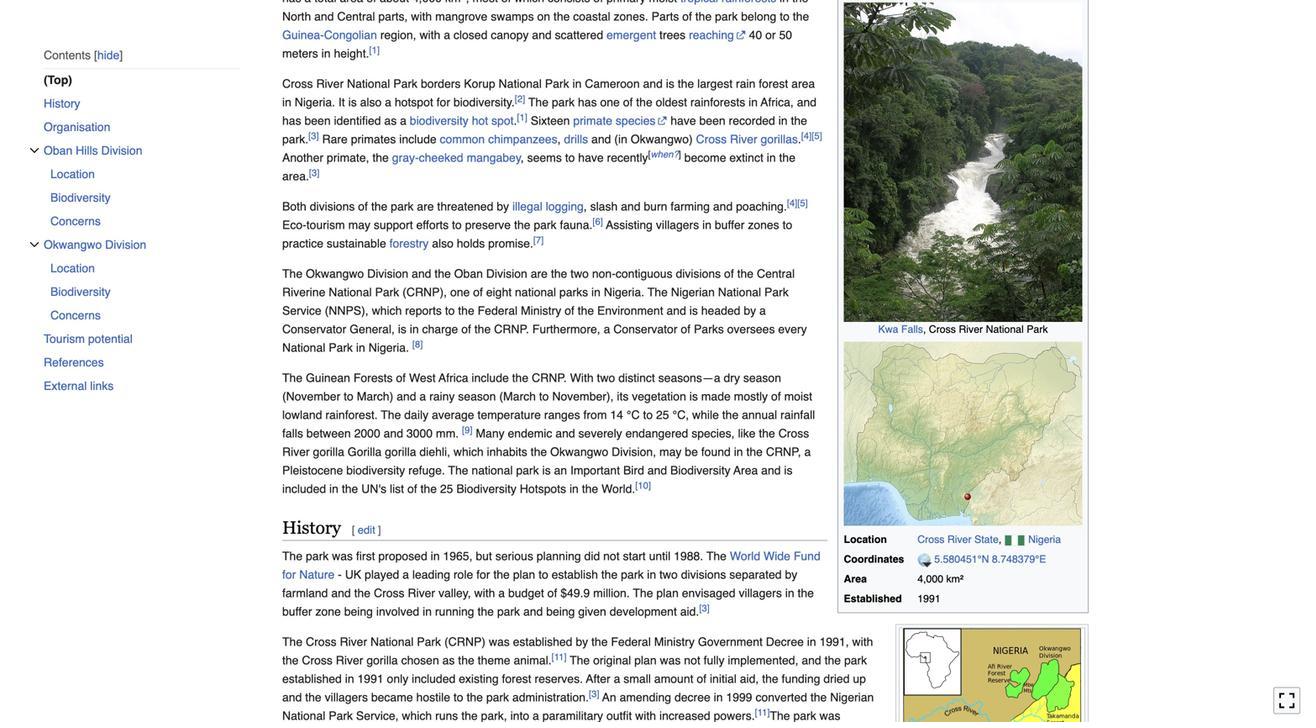 Task type: describe. For each thing, give the bounding box(es) containing it.
reserves.
[[535, 672, 583, 685]]

oban inside "link"
[[44, 144, 73, 157]]

with right "region,"
[[420, 28, 441, 42]]

concerns for oban
[[50, 214, 101, 228]]

become
[[685, 151, 727, 164]]

the down endemic
[[531, 445, 547, 459]]

the right the 1988.
[[707, 549, 727, 563]]

a down proposed
[[403, 568, 409, 581]]

cameroon
[[585, 77, 640, 90]]

the cross river national park (crnp) was established by the federal ministry government decree in 1991, with the cross river gorilla chosen as the theme animal.
[[282, 635, 874, 667]]

$49.9
[[561, 586, 590, 600]]

concerns link for oban hills division
[[50, 209, 240, 233]]

another primate, the gray-cheeked mangabey , seems to have recently [ when? ]
[[282, 149, 682, 164]]

history link
[[44, 91, 240, 115]]

by inside the cross river national park (crnp) was established by the federal ministry government decree in 1991, with the cross river gorilla chosen as the theme animal.
[[576, 635, 589, 648]]

a inside the original plan was not fully implemented, and the park established in 1991 only included existing forest reserves. after a small amount of initial aid, the funding dried up and the villagers became hostile to the park administration.
[[614, 672, 621, 685]]

aid.
[[681, 605, 700, 618]]

only
[[387, 672, 409, 685]]

, inside [3] rare primates include common chimpanzees , drills and (in okwangwo) cross river gorillas . [4] [5]
[[558, 132, 561, 146]]

cross inside many endemic and severely endangered species, like the cross river gorilla gorilla gorilla diehli, which inhabits the okwangwo division, may be found in the crnp, a pleistocene biodiversity refuge. the national park is an important bird and biodiversity area and is included in the un's list of the 25 biodiversity hotspots in the world.
[[779, 427, 810, 440]]

seems
[[528, 151, 562, 164]]

1 horizontal spatial season
[[744, 371, 782, 385]]

2000
[[354, 427, 381, 440]]

sustainable
[[327, 237, 386, 250]]

park down budget
[[497, 605, 520, 618]]

the down annual
[[759, 427, 776, 440]]

park up "nature"
[[306, 549, 329, 563]]

of left moist
[[772, 390, 781, 403]]

of inside the original plan was not fully implemented, and the park established in 1991 only included existing forest reserves. after a small amount of initial aid, the funding dried up and the villagers became hostile to the park administration.
[[697, 672, 707, 685]]

to right °c
[[643, 408, 653, 422]]

the right on
[[554, 10, 570, 23]]

in down pleistocene
[[330, 482, 339, 496]]

become extinct in the area.
[[282, 151, 796, 183]]

division inside "link"
[[101, 144, 142, 157]]

planning
[[537, 549, 581, 563]]

1 vertical spatial ]
[[378, 524, 381, 536]]

chosen
[[401, 654, 439, 667]]

(top) link
[[44, 68, 252, 91]]

[1] inside biodiversity hot spot . [1] sixteen primate species
[[517, 112, 528, 123]]

. inside biodiversity hot spot . [1] sixteen primate species
[[514, 114, 517, 127]]

biodiversity down inhabits on the bottom of the page
[[457, 482, 517, 496]]

biodiversity link for oban hills division
[[50, 186, 240, 209]]

in down "until"
[[647, 568, 657, 581]]

biodiversity.
[[454, 95, 515, 109]]

1 vertical spatial plan
[[657, 586, 679, 600]]

okwangwo inside okwangwo division link
[[44, 238, 102, 251]]

1965,
[[443, 549, 473, 563]]

biodiversity inside biodiversity hot spot . [1] sixteen primate species
[[410, 114, 469, 127]]

are inside both divisions of the park are threatened by illegal logging , slash and burn farming and poaching. [4] [5]
[[417, 200, 434, 213]]

biodiversity down be
[[671, 464, 731, 477]]

the down made
[[723, 408, 739, 422]]

ministry inside the cross river national park (crnp) was established by the federal ministry government decree in 1991, with the cross river gorilla chosen as the theme animal.
[[655, 635, 695, 648]]

the down fund
[[798, 586, 814, 600]]

1 vertical spatial [4] link
[[787, 198, 798, 208]]

concerns for okwangwo
[[50, 308, 101, 322]]

forestry link
[[390, 237, 429, 250]]

two inside the guinean forests of west africa include the crnp. with two distinct seasons—a dry season (november to march) and a rainy season (march to november), its vegetation is made mostly of moist lowland rainforest. the daily average temperature ranges from 14 °c to 25 °c, while the annual rainfall falls between 2000 and 3000 mm.
[[597, 371, 616, 385]]

hotspots
[[520, 482, 567, 496]]

the down contiguous
[[648, 285, 668, 299]]

[4] inside both divisions of the park are threatened by illegal logging , slash and burn farming and poaching. [4] [5]
[[787, 198, 798, 208]]

1 horizontal spatial area
[[844, 573, 867, 585]]

have been recorded in the park.
[[282, 114, 808, 146]]

biodiversity down "hills" in the top left of the page
[[50, 191, 111, 204]]

cross inside [3] rare primates include common chimpanzees , drills and (in okwangwo) cross river gorillas . [4] [5]
[[696, 132, 727, 146]]

2 vertical spatial location
[[844, 533, 888, 546]]

1 horizontal spatial [5] link
[[812, 131, 823, 141]]

zone
[[316, 605, 341, 618]]

both
[[282, 200, 307, 213]]

the park has one of the oldest rainforests in africa, and has been identified as a
[[282, 95, 817, 127]]

in up the [8]
[[410, 322, 419, 336]]

is right it
[[348, 95, 357, 109]]

divisions inside the okwangwo division and the oban division are the two non-contiguous divisions of the central riverine national park (crnp), one of eight national parks in nigeria. the nigerian national park service (nnps), which reports to the federal ministry of the environment and is headed by a conservator general, is in charge of the crnp. furthermore, a conservator of parks oversees every national park in nigeria.
[[676, 267, 721, 280]]

converted
[[756, 690, 808, 704]]

biodiversity up tourism potential
[[50, 285, 111, 298]]

to inside eco-tourism may support efforts to preserve the park fauna. [6]
[[452, 218, 462, 232]]

links
[[90, 379, 114, 392]]

1 vertical spatial [1] link
[[517, 112, 528, 123]]

the original plan was not fully implemented, and the park established in 1991 only included existing forest reserves. after a small amount of initial aid, the funding dried up and the villagers became hostile to the park administration.
[[282, 654, 868, 704]]

is up oldest
[[666, 77, 675, 90]]

and inside 'the park has one of the oldest rainforests in africa, and has been identified as a'
[[797, 95, 817, 109]]

°c
[[627, 408, 640, 422]]

in down the non-
[[592, 285, 601, 299]]

while
[[693, 408, 719, 422]]

divisions inside both divisions of the park are threatened by illegal logging , slash and burn farming and poaching. [4] [5]
[[310, 200, 355, 213]]

did
[[585, 549, 600, 563]]

14
[[611, 408, 624, 422]]

include inside the guinean forests of west africa include the crnp. with two distinct seasons—a dry season (november to march) and a rainy season (march to november), its vegetation is made mostly of moist lowland rainforest. the daily average temperature ranges from 14 °c to 25 °c, while the annual rainfall falls between 2000 and 3000 mm.
[[472, 371, 509, 385]]

rainforest.
[[326, 408, 378, 422]]

central inside in the north and central parts, with mangrove swamps on the coastal zones. parts of the park belong to the guinea-congolian region, with a closed canopy and scattered emergent trees reaching
[[337, 10, 375, 23]]

was inside the cross river national park (crnp) was established by the federal ministry government decree in 1991, with the cross river gorilla chosen as the theme animal.
[[489, 635, 510, 648]]

in up leading
[[431, 549, 440, 563]]

1 vertical spatial [
[[352, 524, 355, 536]]

villagers inside assisting villagers in buffer zones to practice sustainable
[[656, 218, 700, 232]]

administration.
[[513, 690, 589, 704]]

[11] for topmost [11] link
[[552, 652, 567, 662]]

potential
[[88, 332, 133, 345]]

[3] link left an
[[589, 689, 600, 699]]

fully
[[704, 654, 725, 667]]

riverine
[[282, 285, 326, 299]]

[5] inside both divisions of the park are threatened by illegal logging , slash and burn farming and poaching. [4] [5]
[[798, 198, 808, 208]]

the right running
[[478, 605, 494, 618]]

the down parks
[[578, 304, 594, 317]]

the up headed
[[738, 267, 754, 280]]

in inside in the north and central parts, with mangrove swamps on the coastal zones. parts of the park belong to the guinea-congolian region, with a closed canopy and scattered emergent trees reaching
[[780, 0, 789, 5]]

0 vertical spatial 1991
[[918, 593, 941, 605]]

oban inside the okwangwo division and the oban division are the two non-contiguous divisions of the central riverine national park (crnp), one of eight national parks in nigeria. the nigerian national park service (nnps), which reports to the federal ministry of the environment and is headed by a conservator general, is in charge of the crnp. furthermore, a conservator of parks oversees every national park in nigeria.
[[454, 267, 483, 280]]

emergent
[[607, 28, 657, 42]]

of inside many endemic and severely endangered species, like the cross river gorilla gorilla gorilla diehli, which inhabits the okwangwo division, may be found in the crnp, a pleistocene biodiversity refuge. the national park is an important bird and biodiversity area and is included in the un's list of the 25 biodiversity hotspots in the world.
[[408, 482, 417, 496]]

the up reaching
[[696, 10, 712, 23]]

the down the park was first proposed in 1965, but serious planning did not start until 1988. the
[[494, 568, 510, 581]]

oban hills division link
[[44, 139, 240, 162]]

decree
[[766, 635, 804, 648]]

rare
[[322, 132, 348, 146]]

the inside many endemic and severely endangered species, like the cross river gorilla gorilla gorilla diehli, which inhabits the okwangwo division, may be found in the crnp, a pleistocene biodiversity refuge. the national park is an important bird and biodiversity area and is included in the un's list of the 25 biodiversity hotspots in the world.
[[448, 464, 469, 477]]

gorilla inside the cross river national park (crnp) was established by the federal ministry government decree in 1991, with the cross river gorilla chosen as the theme animal.
[[367, 654, 398, 667]]

[4] inside [3] rare primates include common chimpanzees , drills and (in okwangwo) cross river gorillas . [4] [5]
[[802, 131, 812, 141]]

to inside the original plan was not fully implemented, and the park established in 1991 only included existing forest reserves. after a small amount of initial aid, the funding dried up and the villagers became hostile to the park administration.
[[454, 690, 464, 704]]

wide
[[764, 549, 791, 563]]

the inside another primate, the gray-cheeked mangabey , seems to have recently [ when? ]
[[373, 151, 389, 164]]

tourism potential
[[44, 332, 133, 345]]

dried
[[824, 672, 850, 685]]

the up original
[[592, 635, 608, 648]]

closed
[[454, 28, 488, 42]]

by inside both divisions of the park are threatened by illegal logging , slash and burn farming and poaching. [4] [5]
[[497, 200, 509, 213]]

in left running
[[423, 605, 432, 618]]

the down existing
[[467, 690, 483, 704]]

, right kwa
[[924, 323, 927, 336]]

logging
[[546, 200, 584, 213]]

[11] for the bottommost [11] link
[[755, 707, 770, 718]]

original
[[594, 654, 631, 667]]

the down the like
[[747, 445, 763, 459]]

biodiversity hot spot link
[[410, 114, 514, 127]]

the left the un's
[[342, 482, 358, 496]]

gorilla down between
[[313, 445, 345, 459]]

1991 inside the original plan was not fully implemented, and the park established in 1991 only included existing forest reserves. after a small amount of initial aid, the funding dried up and the villagers became hostile to the park administration.
[[358, 672, 384, 685]]

common
[[440, 132, 485, 146]]

of left west
[[396, 371, 406, 385]]

0 vertical spatial plan
[[513, 568, 536, 581]]

in left cameroon at the top of page
[[573, 77, 582, 90]]

with inside the cross river national park (crnp) was established by the federal ministry government decree in 1991, with the cross river gorilla chosen as the theme animal.
[[853, 635, 874, 648]]

the inside 'the park has one of the oldest rainforests in africa, and has been identified as a'
[[637, 95, 653, 109]]

given
[[579, 605, 607, 618]]

aid,
[[740, 672, 759, 685]]

0 horizontal spatial season
[[458, 390, 496, 403]]

a inside the guinean forests of west africa include the crnp. with two distinct seasons—a dry season (november to march) and a rainy season (march to november), its vegetation is made mostly of moist lowland rainforest. the daily average temperature ranges from 14 °c to 25 °c, while the annual rainfall falls between 2000 and 3000 mm.
[[420, 390, 426, 403]]

zones
[[748, 218, 780, 232]]

fullscreen image
[[1279, 692, 1296, 709]]

identified
[[334, 114, 381, 127]]

0 horizontal spatial not
[[604, 549, 620, 563]]

(march
[[500, 390, 536, 403]]

in down the like
[[734, 445, 744, 459]]

leading
[[413, 568, 451, 581]]

the inside "- uk played a leading role for the plan to establish the park in two divisions separated by farmland and the cross river valley, with a budget of $49.9 million. the plan envisaged villagers in the buffer zone being involved in running the park and being given development aid."
[[633, 586, 654, 600]]

the park was first proposed in 1965, but serious planning did not start until 1988. the
[[282, 549, 730, 563]]

villagers inside "- uk played a leading role for the plan to establish the park in two divisions separated by farmland and the cross river valley, with a budget of $49.9 million. the plan envisaged villagers in the buffer zone being involved in running the park and being given development aid."
[[739, 586, 782, 600]]

envisaged
[[682, 586, 736, 600]]

the inside both divisions of the park are threatened by illegal logging , slash and burn farming and poaching. [4] [5]
[[371, 200, 388, 213]]

forestry
[[390, 237, 429, 250]]

of up headed
[[725, 267, 734, 280]]

the down eight
[[475, 322, 491, 336]]

of inside "- uk played a leading role for the plan to establish the park in two divisions separated by farmland and the cross river valley, with a budget of $49.9 million. the plan envisaged villagers in the buffer zone being involved in running the park and being given development aid."
[[548, 586, 558, 600]]

0 horizontal spatial [1]
[[369, 45, 380, 55]]

of left parks
[[681, 322, 691, 336]]

to inside another primate, the gray-cheeked mangabey , seems to have recently [ when? ]
[[565, 151, 575, 164]]

as inside 'the park has one of the oldest rainforests in africa, and has been identified as a'
[[385, 114, 397, 127]]

[6] link
[[593, 216, 603, 227]]

is down 'crnp,'
[[785, 464, 793, 477]]

the right belong
[[793, 10, 810, 23]]

the right runs
[[462, 709, 478, 722]]

the up riverine
[[282, 267, 303, 280]]

promise.
[[488, 237, 534, 250]]

2 vertical spatial nigeria.
[[369, 341, 409, 354]]

parks
[[694, 322, 724, 336]]

ministry inside the okwangwo division and the oban division are the two non-contiguous divisions of the central riverine national park (crnp), one of eight national parks in nigeria. the nigerian national park service (nnps), which reports to the federal ministry of the environment and is headed by a conservator general, is in charge of the crnp. furthermore, a conservator of parks oversees every national park in nigeria.
[[521, 304, 562, 317]]

parts,
[[379, 10, 408, 23]]

2 being from the left
[[547, 605, 575, 618]]

2 horizontal spatial nigeria.
[[604, 285, 645, 299]]

show location on an interactive map image
[[918, 553, 935, 567]]

made
[[702, 390, 731, 403]]

the up charge
[[458, 304, 475, 317]]

the inside become extinct in the area.
[[780, 151, 796, 164]]

edit link
[[358, 524, 375, 536]]

implemented,
[[728, 654, 799, 667]]

for inside "- uk played a leading role for the plan to establish the park in two divisions separated by farmland and the cross river valley, with a budget of $49.9 million. the plan envisaged villagers in the buffer zone being involved in running the park and being given development aid."
[[477, 568, 490, 581]]

[3] link down 'another'
[[309, 168, 320, 178]]

the down farmland in the left of the page
[[282, 654, 299, 667]]

plan inside the original plan was not fully implemented, and the park established in 1991 only included existing forest reserves. after a small amount of initial aid, the funding dried up and the villagers became hostile to the park administration.
[[635, 654, 657, 667]]

many
[[476, 427, 505, 440]]

is down "reports"
[[398, 322, 407, 336]]

charge
[[422, 322, 458, 336]]

the up (crnp),
[[435, 267, 451, 280]]

ranges
[[545, 408, 581, 422]]

park inside both divisions of the park are threatened by illegal logging , slash and burn farming and poaching. [4] [5]
[[391, 200, 414, 213]]

the down 1991,
[[825, 654, 841, 667]]

mangabey
[[467, 151, 521, 164]]

are inside the okwangwo division and the oban division are the two non-contiguous divisions of the central riverine national park (crnp), one of eight national parks in nigeria. the nigerian national park service (nnps), which reports to the federal ministry of the environment and is headed by a conservator general, is in charge of the crnp. furthermore, a conservator of parks oversees every national park in nigeria.
[[531, 267, 548, 280]]

forest inside cross river national park borders korup national park in cameroon and is the largest rain forest area in nigeria. it is also a hotspot for biodiversity.
[[759, 77, 789, 90]]

nigerian inside an amending decree in 1999 converted the nigerian national park service, which runs the park, into a paramilitary outfit with increased powers.
[[831, 690, 874, 704]]

1 horizontal spatial [4] link
[[802, 131, 812, 141]]

oversees
[[728, 322, 775, 336]]

the up '(november'
[[282, 371, 303, 385]]

primate species link
[[574, 114, 668, 127]]

the inside eco-tourism may support efforts to preserve the park fauna. [6]
[[514, 218, 531, 232]]

the left became at left bottom
[[305, 690, 322, 704]]

the down '(crnp)'
[[458, 654, 475, 667]]

river inside many endemic and severely endangered species, like the cross river gorilla gorilla gorilla diehli, which inhabits the okwangwo division, may be found in the crnp, a pleistocene biodiversity refuge. the national park is an important bird and biodiversity area and is included in the un's list of the 25 biodiversity hotspots in the world.
[[282, 445, 310, 459]]

with inside "- uk played a leading role for the plan to establish the park in two divisions separated by farmland and the cross river valley, with a budget of $49.9 million. the plan envisaged villagers in the buffer zone being involved in running the park and being given development aid."
[[475, 586, 495, 600]]

korup
[[464, 77, 496, 90]]

in up park.
[[282, 95, 292, 109]]

eco-
[[282, 218, 307, 232]]

may inside many endemic and severely endangered species, like the cross river gorilla gorilla gorilla diehli, which inhabits the okwangwo division, may be found in the crnp, a pleistocene biodiversity refuge. the national park is an important bird and biodiversity area and is included in the un's list of the 25 biodiversity hotspots in the world.
[[660, 445, 682, 459]]

one inside the okwangwo division and the oban division are the two non-contiguous divisions of the central riverine national park (crnp), one of eight national parks in nigeria. the nigerian national park service (nnps), which reports to the federal ministry of the environment and is headed by a conservator general, is in charge of the crnp. furthermore, a conservator of parks oversees every national park in nigeria.
[[450, 285, 470, 299]]

an
[[554, 464, 567, 477]]

1988.
[[674, 549, 704, 563]]

primate,
[[327, 151, 369, 164]]

villagers inside the original plan was not fully implemented, and the park established in 1991 only included existing forest reserves. after a small amount of initial aid, the funding dried up and the villagers became hostile to the park administration.
[[325, 690, 368, 704]]

with inside an amending decree in 1999 converted the nigerian national park service, which runs the park, into a paramilitary outfit with increased powers.
[[636, 709, 657, 722]]

0 horizontal spatial [1] link
[[369, 45, 380, 55]]

to inside in the north and central parts, with mangrove swamps on the coastal zones. parts of the park belong to the guinea-congolian region, with a closed canopy and scattered emergent trees reaching
[[780, 10, 790, 23]]

location for okwangwo
[[50, 261, 95, 275]]

trees
[[660, 28, 686, 42]]

the down march)
[[381, 408, 401, 422]]

to up rainforest.
[[344, 390, 354, 403]]

a inside cross river national park borders korup national park in cameroon and is the largest rain forest area in nigeria. it is also a hotspot for biodiversity.
[[385, 95, 392, 109]]

its
[[617, 390, 629, 403]]

[3] link down the envisaged
[[700, 603, 710, 613]]

another
[[282, 151, 324, 164]]

height.
[[334, 47, 369, 60]]

scattered
[[555, 28, 604, 42]]

the down funding
[[811, 690, 827, 704]]

the up 50
[[793, 0, 809, 5]]

been inside 'the park has one of the oldest rainforests in africa, and has been identified as a'
[[305, 114, 331, 127]]

to up the ranges
[[539, 390, 549, 403]]

a up oversees
[[760, 304, 766, 317]]

] inside another primate, the gray-cheeked mangabey , seems to have recently [ when? ]
[[679, 149, 682, 160]]

the up "nature"
[[282, 549, 303, 563]]

1 horizontal spatial has
[[578, 95, 597, 109]]

of right charge
[[462, 322, 471, 336]]

a down "environment"
[[604, 322, 611, 336]]

references link
[[44, 350, 240, 374]]

is up parks
[[690, 304, 698, 317]]

the down uk
[[354, 586, 371, 600]]

of up 'furthermore,'
[[565, 304, 575, 317]]

a inside in the north and central parts, with mangrove swamps on the coastal zones. parts of the park belong to the guinea-congolian region, with a closed canopy and scattered emergent trees reaching
[[444, 28, 451, 42]]

0 horizontal spatial has
[[282, 114, 301, 127]]

service
[[282, 304, 322, 317]]

park inside the cross river national park (crnp) was established by the federal ministry government decree in 1991, with the cross river gorilla chosen as the theme animal.
[[417, 635, 441, 648]]

buffer inside "- uk played a leading role for the plan to establish the park in two divisions separated by farmland and the cross river valley, with a budget of $49.9 million. the plan envisaged villagers in the buffer zone being involved in running the park and being given development aid."
[[282, 605, 312, 618]]

chimpanzees
[[488, 132, 558, 146]]

every
[[779, 322, 807, 336]]

(november
[[282, 390, 341, 403]]

[9] link
[[462, 425, 473, 435]]

the down "important"
[[582, 482, 599, 496]]

with right parts, at the left
[[411, 10, 432, 23]]

forestry also holds promise. [7]
[[390, 235, 544, 250]]

to inside the okwangwo division and the oban division are the two non-contiguous divisions of the central riverine national park (crnp), one of eight national parks in nigeria. the nigerian national park service (nnps), which reports to the federal ministry of the environment and is headed by a conservator general, is in charge of the crnp. furthermore, a conservator of parks oversees every national park in nigeria.
[[445, 304, 455, 317]]



Task type: locate. For each thing, give the bounding box(es) containing it.
is down seasons—a
[[690, 390, 698, 403]]

with
[[570, 371, 594, 385]]

, up 5.580451°n 8.748379°e link
[[999, 533, 1002, 546]]

1 vertical spatial ministry
[[655, 635, 695, 648]]

also inside the forestry also holds promise. [7]
[[432, 237, 454, 250]]

by up preserve
[[497, 200, 509, 213]]

0 vertical spatial concerns
[[50, 214, 101, 228]]

division
[[101, 144, 142, 157], [105, 238, 146, 251], [367, 267, 409, 280], [487, 267, 528, 280]]

as up primates
[[385, 114, 397, 127]]

federal up original
[[611, 635, 651, 648]]

0 vertical spatial [4] link
[[802, 131, 812, 141]]

in down 'general,'
[[356, 341, 366, 354]]

concerns up tourism
[[50, 308, 101, 322]]

1 horizontal spatial one
[[601, 95, 620, 109]]

may inside eco-tourism may support efforts to preserve the park fauna. [6]
[[348, 218, 371, 232]]

crnp. inside the okwangwo division and the oban division are the two non-contiguous divisions of the central riverine national park (crnp), one of eight national parks in nigeria. the nigerian national park service (nnps), which reports to the federal ministry of the environment and is headed by a conservator general, is in charge of the crnp. furthermore, a conservator of parks oversees every national park in nigeria.
[[494, 322, 529, 336]]

threatened
[[437, 200, 494, 213]]

0 vertical spatial [5] link
[[812, 131, 823, 141]]

0 vertical spatial has
[[578, 95, 597, 109]]

budget
[[509, 586, 545, 600]]

[10] link
[[636, 480, 651, 491]]

2 concerns link from the top
[[50, 303, 240, 327]]

1 vertical spatial biodiversity link
[[50, 280, 240, 303]]

0 horizontal spatial [
[[352, 524, 355, 536]]

by inside "- uk played a leading role for the plan to establish the park in two divisions separated by farmland and the cross river valley, with a budget of $49.9 million. the plan envisaged villagers in the buffer zone being involved in running the park and being given development aid."
[[785, 568, 798, 581]]

0 vertical spatial not
[[604, 549, 620, 563]]

0 vertical spatial included
[[282, 482, 326, 496]]

villagers down separated
[[739, 586, 782, 600]]

location for oban
[[50, 167, 95, 181]]

0 horizontal spatial okwangwo
[[44, 238, 102, 251]]

became
[[371, 690, 413, 704]]

[7] link
[[534, 235, 544, 245]]

1 vertical spatial nigerian
[[831, 690, 874, 704]]

of up species
[[623, 95, 633, 109]]

1 vertical spatial location link
[[50, 256, 240, 280]]

area up established
[[844, 573, 867, 585]]

fauna.
[[560, 218, 593, 232]]

ministry up 'furthermore,'
[[521, 304, 562, 317]]

0 vertical spatial [11]
[[552, 652, 567, 662]]

park down start
[[621, 568, 644, 581]]

0 vertical spatial nigerian
[[671, 285, 715, 299]]

to inside "- uk played a leading role for the plan to establish the park in two divisions separated by farmland and the cross river valley, with a budget of $49.9 million. the plan envisaged villagers in the buffer zone being involved in running the park and being given development aid."
[[539, 568, 549, 581]]

0 vertical spatial one
[[601, 95, 620, 109]]

1 horizontal spatial buffer
[[715, 218, 745, 232]]

by inside the okwangwo division and the oban division are the two non-contiguous divisions of the central riverine national park (crnp), one of eight national parks in nigeria. the nigerian national park service (nnps), which reports to the federal ministry of the environment and is headed by a conservator general, is in charge of the crnp. furthermore, a conservator of parks oversees every national park in nigeria.
[[744, 304, 757, 317]]

the up after at the bottom of page
[[570, 654, 590, 667]]

the up (march
[[512, 371, 529, 385]]

tourism
[[307, 218, 345, 232]]

organisation
[[44, 120, 110, 134]]

park,
[[481, 709, 507, 722]]

rainy
[[430, 390, 455, 403]]

0 horizontal spatial [5] link
[[798, 198, 808, 208]]

parks
[[560, 285, 589, 299]]

1 concerns from the top
[[50, 214, 101, 228]]

biodiversity
[[50, 191, 111, 204], [50, 285, 111, 298], [671, 464, 731, 477], [457, 482, 517, 496]]

. up chimpanzees
[[514, 114, 517, 127]]

location link for okwangwo division
[[50, 256, 240, 280]]

eco-tourism may support efforts to preserve the park fauna. [6]
[[282, 216, 603, 232]]

1 vertical spatial .
[[798, 132, 802, 146]]

2 vertical spatial two
[[660, 568, 678, 581]]

nigeria link
[[1029, 533, 1062, 546]]

been down rainforests
[[700, 114, 726, 127]]

the down gorillas
[[780, 151, 796, 164]]

has up park.
[[282, 114, 301, 127]]

one inside 'the park has one of the oldest rainforests in africa, and has been identified as a'
[[601, 95, 620, 109]]

park inside many endemic and severely endangered species, like the cross river gorilla gorilla gorilla diehli, which inhabits the okwangwo division, may be found in the crnp, a pleistocene biodiversity refuge. the national park is an important bird and biodiversity area and is included in the un's list of the 25 biodiversity hotspots in the world.
[[516, 464, 539, 477]]

park up the support
[[391, 200, 414, 213]]

not inside the original plan was not fully implemented, and the park established in 1991 only included existing forest reserves. after a small amount of initial aid, the funding dried up and the villagers became hostile to the park administration.
[[684, 654, 701, 667]]

1 vertical spatial nigeria.
[[604, 285, 645, 299]]

in down farming
[[703, 218, 712, 232]]

,
[[558, 132, 561, 146], [521, 151, 524, 164], [584, 200, 587, 213], [924, 323, 927, 336], [999, 533, 1002, 546]]

in inside 'the park has one of the oldest rainforests in africa, and has been identified as a'
[[749, 95, 758, 109]]

1 vertical spatial villagers
[[739, 586, 782, 600]]

, inside both divisions of the park are threatened by illegal logging , slash and burn farming and poaching. [4] [5]
[[584, 200, 587, 213]]

cross river state ,
[[918, 533, 1005, 546]]

gray-cheeked mangabey link
[[392, 151, 521, 164]]

1 location link from the top
[[50, 162, 240, 186]]

two up parks
[[571, 267, 589, 280]]

0 horizontal spatial 25
[[440, 482, 453, 496]]

temperature
[[478, 408, 541, 422]]

0 vertical spatial include
[[400, 132, 437, 146]]

of right list
[[408, 482, 417, 496]]

1 vertical spatial may
[[660, 445, 682, 459]]

1 conservator from the left
[[282, 322, 347, 336]]

1 horizontal spatial .
[[798, 132, 802, 146]]

guinea-congolian link
[[282, 28, 377, 42]]

0 vertical spatial [5]
[[812, 131, 823, 141]]

also inside cross river national park borders korup national park in cameroon and is the largest rain forest area in nigeria. it is also a hotspot for biodiversity.
[[360, 95, 382, 109]]

. inside [3] rare primates include common chimpanzees , drills and (in okwangwo) cross river gorillas . [4] [5]
[[798, 132, 802, 146]]

1 vertical spatial national
[[472, 464, 513, 477]]

of up sustainable
[[358, 200, 368, 213]]

annual
[[742, 408, 778, 422]]

area
[[792, 77, 816, 90]]

0 vertical spatial history
[[44, 97, 80, 110]]

the inside cross river national park borders korup national park in cameroon and is the largest rain forest area in nigeria. it is also a hotspot for biodiversity.
[[678, 77, 695, 90]]

0 vertical spatial ministry
[[521, 304, 562, 317]]

[2] link
[[515, 94, 526, 104]]

x small image
[[29, 239, 40, 250]]

a left budget
[[499, 586, 505, 600]]

[5] right poaching.
[[798, 198, 808, 208]]

2 been from the left
[[700, 114, 726, 127]]

1 vertical spatial concerns
[[50, 308, 101, 322]]

are
[[417, 200, 434, 213], [531, 267, 548, 280]]

dry
[[724, 371, 741, 385]]

0 vertical spatial oban
[[44, 144, 73, 157]]

1 vertical spatial oban
[[454, 267, 483, 280]]

in inside become extinct in the area.
[[767, 151, 776, 164]]

0 horizontal spatial crnp.
[[494, 322, 529, 336]]

north
[[282, 10, 311, 23]]

1 horizontal spatial not
[[684, 654, 701, 667]]

0 vertical spatial central
[[337, 10, 375, 23]]

is left an
[[543, 464, 551, 477]]

gorilla down 3000
[[385, 445, 417, 459]]

0 vertical spatial biodiversity link
[[50, 186, 240, 209]]

crnp. inside the guinean forests of west africa include the crnp. with two distinct seasons—a dry season (november to march) and a rainy season (march to november), its vegetation is made mostly of moist lowland rainforest. the daily average temperature ranges from 14 °c to 25 °c, while the annual rainfall falls between 2000 and 3000 mm.
[[532, 371, 567, 385]]

also down eco-tourism may support efforts to preserve the park fauna. [6]
[[432, 237, 454, 250]]

x small image
[[29, 145, 40, 155]]

tourism
[[44, 332, 85, 345]]

forest inside the original plan was not fully implemented, and the park established in 1991 only included existing forest reserves. after a small amount of initial aid, the funding dried up and the villagers became hostile to the park administration.
[[502, 672, 532, 685]]

small
[[624, 672, 651, 685]]

3000
[[407, 427, 433, 440]]

federal inside the cross river national park (crnp) was established by the federal ministry government decree in 1991, with the cross river gorilla chosen as the theme animal.
[[611, 635, 651, 648]]

0 vertical spatial location link
[[50, 162, 240, 186]]

2 vertical spatial plan
[[635, 654, 657, 667]]

area inside many endemic and severely endangered species, like the cross river gorilla gorilla gorilla diehli, which inhabits the okwangwo division, may be found in the crnp, a pleistocene biodiversity refuge. the national park is an important bird and biodiversity area and is included in the un's list of the 25 biodiversity hotspots in the world.
[[734, 464, 758, 477]]

in inside the original plan was not fully implemented, and the park established in 1991 only included existing forest reserves. after a small amount of initial aid, the funding dried up and the villagers became hostile to the park administration.
[[345, 672, 354, 685]]

0 vertical spatial [1] link
[[369, 45, 380, 55]]

buffer left the zones
[[715, 218, 745, 232]]

season down africa
[[458, 390, 496, 403]]

1 horizontal spatial [5]
[[812, 131, 823, 141]]

have inside another primate, the gray-cheeked mangabey , seems to have recently [ when? ]
[[579, 151, 604, 164]]

falls
[[282, 427, 303, 440]]

federal
[[478, 304, 518, 317], [611, 635, 651, 648]]

park inside in the north and central parts, with mangrove swamps on the coastal zones. parts of the park belong to the guinea-congolian region, with a closed canopy and scattered emergent trees reaching
[[715, 10, 738, 23]]

map showing the location of cross river national park image
[[844, 342, 1083, 526], [965, 493, 972, 500]]

forest up africa,
[[759, 77, 789, 90]]

°c,
[[673, 408, 689, 422]]

cross inside "- uk played a leading role for the plan to establish the park in two divisions separated by farmland and the cross river valley, with a budget of $49.9 million. the plan envisaged villagers in the buffer zone being involved in running the park and being given development aid."
[[374, 586, 405, 600]]

the
[[793, 0, 809, 5], [554, 10, 570, 23], [696, 10, 712, 23], [793, 10, 810, 23], [678, 77, 695, 90], [637, 95, 653, 109], [791, 114, 808, 127], [373, 151, 389, 164], [780, 151, 796, 164], [371, 200, 388, 213], [514, 218, 531, 232], [435, 267, 451, 280], [551, 267, 568, 280], [738, 267, 754, 280], [458, 304, 475, 317], [578, 304, 594, 317], [475, 322, 491, 336], [512, 371, 529, 385], [723, 408, 739, 422], [759, 427, 776, 440], [531, 445, 547, 459], [747, 445, 763, 459], [342, 482, 358, 496], [421, 482, 437, 496], [582, 482, 599, 496], [494, 568, 510, 581], [602, 568, 618, 581], [354, 586, 371, 600], [798, 586, 814, 600], [478, 605, 494, 618], [592, 635, 608, 648], [282, 654, 299, 667], [458, 654, 475, 667], [825, 654, 841, 667], [763, 672, 779, 685], [305, 690, 322, 704], [467, 690, 483, 704], [811, 690, 827, 704], [462, 709, 478, 722]]

[5] right gorillas
[[812, 131, 823, 141]]

concerns link for okwangwo division
[[50, 303, 240, 327]]

okwangwo)
[[631, 132, 693, 146]]

extinct
[[730, 151, 764, 164]]

1 vertical spatial crnp.
[[532, 371, 567, 385]]

state
[[975, 533, 999, 546]]

2 conservator from the left
[[614, 322, 678, 336]]

[3] link left rare
[[309, 131, 319, 141]]

0 vertical spatial biodiversity
[[410, 114, 469, 127]]

0 horizontal spatial may
[[348, 218, 371, 232]]

oban hills division
[[44, 144, 142, 157]]

8.748379°e
[[993, 553, 1047, 565]]

[5] link right poaching.
[[798, 198, 808, 208]]

gorillas
[[761, 132, 798, 146]]

] right edit
[[378, 524, 381, 536]]

0 vertical spatial may
[[348, 218, 371, 232]]

million.
[[594, 586, 630, 600]]

mm.
[[436, 427, 459, 440]]

0 vertical spatial ]
[[679, 149, 682, 160]]

was
[[332, 549, 353, 563], [489, 635, 510, 648], [660, 654, 681, 667]]

[3] for [3] 'link' underneath the envisaged
[[700, 603, 710, 613]]

1991
[[918, 593, 941, 605], [358, 672, 384, 685]]

which inside an amending decree in 1999 converted the nigerian national park service, which runs the park, into a paramilitary outfit with increased powers.
[[402, 709, 432, 722]]

[4] right gorillas
[[802, 131, 812, 141]]

biodiversity up the un's
[[347, 464, 405, 477]]

of right parts
[[683, 10, 693, 23]]

1 vertical spatial [11]
[[755, 707, 770, 718]]

a down west
[[420, 390, 426, 403]]

1 horizontal spatial been
[[700, 114, 726, 127]]

[5]
[[812, 131, 823, 141], [798, 198, 808, 208]]

the up million.
[[602, 568, 618, 581]]

location link for oban hills division
[[50, 162, 240, 186]]

0 horizontal spatial 1991
[[358, 672, 384, 685]]

0 horizontal spatial one
[[450, 285, 470, 299]]

0 vertical spatial divisions
[[310, 200, 355, 213]]

[3] for [3] 'link' under 'another'
[[309, 168, 320, 178]]

0 vertical spatial [4]
[[802, 131, 812, 141]]

1 horizontal spatial [11] link
[[755, 707, 770, 718]]

[8] link
[[413, 339, 423, 350]]

also
[[360, 95, 382, 109], [432, 237, 454, 250]]

coordinates
[[844, 553, 905, 565]]

west
[[409, 371, 436, 385]]

for inside world wide fund for nature
[[282, 568, 296, 581]]

in down the initial
[[714, 690, 723, 704]]

kwa falls , cross river national park
[[879, 323, 1049, 336]]

the inside have been recorded in the park.
[[791, 114, 808, 127]]

gorilla up 'only'
[[367, 654, 398, 667]]

2 biodiversity link from the top
[[50, 280, 240, 303]]

which up 'general,'
[[372, 304, 402, 317]]

1 horizontal spatial may
[[660, 445, 682, 459]]

service,
[[356, 709, 399, 722]]

0 vertical spatial concerns link
[[50, 209, 240, 233]]

biodiversity inside many endemic and severely endangered species, like the cross river gorilla gorilla gorilla diehli, which inhabits the okwangwo division, may be found in the crnp, a pleistocene biodiversity refuge. the national park is an important bird and biodiversity area and is included in the un's list of the 25 biodiversity hotspots in the world.
[[347, 464, 405, 477]]

1 concerns link from the top
[[50, 209, 240, 233]]

1 horizontal spatial are
[[531, 267, 548, 280]]

, inside another primate, the gray-cheeked mangabey , seems to have recently [ when? ]
[[521, 151, 524, 164]]

severely
[[579, 427, 623, 440]]

nigeria. inside cross river national park borders korup national park in cameroon and is the largest rain forest area in nigeria. it is also a hotspot for biodiversity.
[[295, 95, 335, 109]]

1 vertical spatial are
[[531, 267, 548, 280]]

it
[[339, 95, 345, 109]]

headed
[[702, 304, 741, 317]]

the up oldest
[[678, 77, 695, 90]]

in inside assisting villagers in buffer zones to practice sustainable
[[703, 218, 712, 232]]

1 vertical spatial not
[[684, 654, 701, 667]]

1 horizontal spatial federal
[[611, 635, 651, 648]]

of
[[683, 10, 693, 23], [623, 95, 633, 109], [358, 200, 368, 213], [725, 267, 734, 280], [473, 285, 483, 299], [565, 304, 575, 317], [462, 322, 471, 336], [681, 322, 691, 336], [396, 371, 406, 385], [772, 390, 781, 403], [408, 482, 417, 496], [548, 586, 558, 600], [697, 672, 707, 685]]

guinea-
[[282, 28, 324, 42]]

not right did
[[604, 549, 620, 563]]

2 vertical spatial villagers
[[325, 690, 368, 704]]

zones.
[[614, 10, 649, 23]]

in inside have been recorded in the park.
[[779, 114, 788, 127]]

[3] down 'another'
[[309, 168, 320, 178]]

[11] link
[[552, 652, 567, 662], [755, 707, 770, 718]]

the up the support
[[371, 200, 388, 213]]

0 horizontal spatial oban
[[44, 144, 73, 157]]

1 horizontal spatial included
[[412, 672, 456, 685]]

park inside 'the park has one of the oldest rainforests in africa, and has been identified as a'
[[552, 95, 575, 109]]

assisting
[[606, 218, 653, 232]]

0 vertical spatial two
[[571, 267, 589, 280]]

1 vertical spatial established
[[282, 672, 342, 685]]

2 concerns from the top
[[50, 308, 101, 322]]

primate
[[574, 114, 613, 127]]

buffer
[[715, 218, 745, 232], [282, 605, 312, 618]]

government
[[698, 635, 763, 648]]

2 horizontal spatial two
[[660, 568, 678, 581]]

and inside [3] rare primates include common chimpanzees , drills and (in okwangwo) cross river gorillas . [4] [5]
[[592, 132, 611, 146]]

oban down holds at the left top of the page
[[454, 267, 483, 280]]

with right 1991,
[[853, 635, 874, 648]]

in up gorillas
[[779, 114, 788, 127]]

the down implemented,
[[763, 672, 779, 685]]

amending
[[620, 690, 672, 704]]

include
[[400, 132, 437, 146], [472, 371, 509, 385]]

as inside the cross river national park (crnp) was established by the federal ministry government decree in 1991, with the cross river gorilla chosen as the theme animal.
[[443, 654, 455, 667]]

0 vertical spatial [1]
[[369, 45, 380, 55]]

0 horizontal spatial as
[[385, 114, 397, 127]]

[4] link
[[802, 131, 812, 141], [787, 198, 798, 208]]

0 vertical spatial [11] link
[[552, 652, 567, 662]]

the
[[529, 95, 549, 109], [282, 267, 303, 280], [648, 285, 668, 299], [282, 371, 303, 385], [381, 408, 401, 422], [448, 464, 469, 477], [282, 549, 303, 563], [707, 549, 727, 563], [633, 586, 654, 600], [282, 635, 303, 648], [570, 654, 590, 667]]

also up identified
[[360, 95, 382, 109]]

to up charge
[[445, 304, 455, 317]]

0 horizontal spatial forest
[[502, 672, 532, 685]]

falls
[[902, 323, 924, 336]]

edit
[[358, 524, 375, 536]]

a inside 'the park has one of the oldest rainforests in africa, and has been identified as a'
[[400, 114, 407, 127]]

okwangwo inside the okwangwo division and the oban division are the two non-contiguous divisions of the central riverine national park (crnp), one of eight national parks in nigeria. the nigerian national park service (nnps), which reports to the federal ministry of the environment and is headed by a conservator general, is in charge of the crnp. furthermore, a conservator of parks oversees every national park in nigeria.
[[306, 267, 364, 280]]

1 horizontal spatial history
[[282, 517, 341, 538]]

park inside an amending decree in 1999 converted the nigerian national park service, which runs the park, into a paramilitary outfit with increased powers.
[[329, 709, 353, 722]]

location down "hills" in the top left of the page
[[50, 167, 95, 181]]

have inside have been recorded in the park.
[[671, 114, 697, 127]]

0 horizontal spatial [4] link
[[787, 198, 798, 208]]

0 vertical spatial nigeria.
[[295, 95, 335, 109]]

25 inside the guinean forests of west africa include the crnp. with two distinct seasons—a dry season (november to march) and a rainy season (march to november), its vegetation is made mostly of moist lowland rainforest. the daily average temperature ranges from 14 °c to 25 °c, while the annual rainfall falls between 2000 and 3000 mm.
[[657, 408, 670, 422]]

funding
[[782, 672, 821, 685]]

biodiversity link for okwangwo division
[[50, 280, 240, 303]]

national right eight
[[515, 285, 557, 299]]

river inside cross river national park borders korup national park in cameroon and is the largest rain forest area in nigeria. it is also a hotspot for biodiversity.
[[316, 77, 344, 90]]

biodiversity link
[[50, 186, 240, 209], [50, 280, 240, 303]]

the inside the cross river national park (crnp) was established by the federal ministry government decree in 1991, with the cross river gorilla chosen as the theme animal.
[[282, 635, 303, 648]]

established inside the cross river national park (crnp) was established by the federal ministry government decree in 1991, with the cross river gorilla chosen as the theme animal.
[[513, 635, 573, 648]]

0 horizontal spatial [4]
[[787, 198, 798, 208]]

25 inside many endemic and severely endangered species, like the cross river gorilla gorilla gorilla diehli, which inhabits the okwangwo division, may be found in the crnp, a pleistocene biodiversity refuge. the national park is an important bird and biodiversity area and is included in the un's list of the 25 biodiversity hotspots in the world.
[[440, 482, 453, 496]]

the inside the original plan was not fully implemented, and the park established in 1991 only included existing forest reserves. after a small amount of initial aid, the funding dried up and the villagers became hostile to the park administration.
[[570, 654, 590, 667]]

[5] link right gorillas
[[812, 131, 823, 141]]

park inside eco-tourism may support efforts to preserve the park fauna. [6]
[[534, 218, 557, 232]]

[3] for [3] 'link' to the left of an
[[589, 689, 600, 699]]

0 horizontal spatial for
[[282, 568, 296, 581]]

not left fully
[[684, 654, 701, 667]]

park up up at right
[[845, 654, 868, 667]]

may left be
[[660, 445, 682, 459]]

0 horizontal spatial federal
[[478, 304, 518, 317]]

to up 50
[[780, 10, 790, 23]]

okwangwo up riverine
[[306, 267, 364, 280]]

in down "important"
[[570, 482, 579, 496]]

1 being from the left
[[344, 605, 373, 618]]

inhabits
[[487, 445, 528, 459]]

include up (march
[[472, 371, 509, 385]]

oban
[[44, 144, 73, 157], [454, 267, 483, 280]]

[9]
[[462, 425, 473, 435]]

divisions inside "- uk played a leading role for the plan to establish the park in two divisions separated by farmland and the cross river valley, with a budget of $49.9 million. the plan envisaged villagers in the buffer zone being involved in running the park and being given development aid."
[[681, 568, 727, 581]]

0 horizontal spatial included
[[282, 482, 326, 496]]

1 vertical spatial as
[[443, 654, 455, 667]]

okwangwo inside many endemic and severely endangered species, like the cross river gorilla gorilla gorilla diehli, which inhabits the okwangwo division, may be found in the crnp, a pleistocene biodiversity refuge. the national park is an important bird and biodiversity area and is included in the un's list of the 25 biodiversity hotspots in the world.
[[551, 445, 609, 459]]

1 horizontal spatial established
[[513, 635, 573, 648]]

1 vertical spatial was
[[489, 635, 510, 648]]

national inside the cross river national park (crnp) was established by the federal ministry government decree in 1991, with the cross river gorilla chosen as the theme animal.
[[371, 635, 414, 648]]

the up parks
[[551, 267, 568, 280]]

buffer inside assisting villagers in buffer zones to practice sustainable
[[715, 218, 745, 232]]

and inside cross river national park borders korup national park in cameroon and is the largest rain forest area in nigeria. it is also a hotspot for biodiversity.
[[643, 77, 663, 90]]

[3] inside [3] rare primates include common chimpanzees , drills and (in okwangwo) cross river gorillas . [4] [5]
[[309, 131, 319, 141]]

1 vertical spatial 25
[[440, 482, 453, 496]]

of inside both divisions of the park are threatened by illegal logging , slash and burn farming and poaching. [4] [5]
[[358, 200, 368, 213]]

the down refuge.
[[421, 482, 437, 496]]

40 or 50 meters in height.
[[282, 28, 793, 60]]

kwa
[[879, 323, 899, 336]]

is inside the guinean forests of west africa include the crnp. with two distinct seasons—a dry season (november to march) and a rainy season (march to november), its vegetation is made mostly of moist lowland rainforest. the daily average temperature ranges from 14 °c to 25 °c, while the annual rainfall falls between 2000 and 3000 mm.
[[690, 390, 698, 403]]

1 vertical spatial forest
[[502, 672, 532, 685]]

which inside the okwangwo division and the oban division are the two non-contiguous divisions of the central riverine national park (crnp), one of eight national parks in nigeria. the nigerian national park service (nnps), which reports to the federal ministry of the environment and is headed by a conservator general, is in charge of the crnp. furthermore, a conservator of parks oversees every national park in nigeria.
[[372, 304, 402, 317]]

central inside the okwangwo division and the oban division are the two non-contiguous divisions of the central riverine national park (crnp), one of eight national parks in nigeria. the nigerian national park service (nnps), which reports to the federal ministry of the environment and is headed by a conservator general, is in charge of the crnp. furthermore, a conservator of parks oversees every national park in nigeria.
[[757, 267, 795, 280]]

for inside cross river national park borders korup national park in cameroon and is the largest rain forest area in nigeria. it is also a hotspot for biodiversity.
[[437, 95, 451, 109]]

1 been from the left
[[305, 114, 331, 127]]

1 vertical spatial buffer
[[282, 605, 312, 618]]

national inside the okwangwo division and the oban division are the two non-contiguous divisions of the central riverine national park (crnp), one of eight national parks in nigeria. the nigerian national park service (nnps), which reports to the federal ministry of the environment and is headed by a conservator general, is in charge of the crnp. furthermore, a conservator of parks oversees every national park in nigeria.
[[515, 285, 557, 299]]

0 vertical spatial location
[[50, 167, 95, 181]]

was inside the original plan was not fully implemented, and the park established in 1991 only included existing forest reserves. after a small amount of initial aid, the funding dried up and the villagers became hostile to the park administration.
[[660, 654, 681, 667]]

farmland
[[282, 586, 328, 600]]

may
[[348, 218, 371, 232], [660, 445, 682, 459]]

[5] inside [3] rare primates include common chimpanzees , drills and (in okwangwo) cross river gorillas . [4] [5]
[[812, 131, 823, 141]]

park up park,
[[487, 690, 509, 704]]

have down drills
[[579, 151, 604, 164]]

to inside assisting villagers in buffer zones to practice sustainable
[[783, 218, 793, 232]]

two inside "- uk played a leading role for the plan to establish the park in two divisions separated by farmland and the cross river valley, with a budget of $49.9 million. the plan envisaged villagers in the buffer zone being involved in running the park and being given development aid."
[[660, 568, 678, 581]]

was up theme
[[489, 635, 510, 648]]

0 horizontal spatial was
[[332, 549, 353, 563]]

established inside the original plan was not fully implemented, and the park established in 1991 only included existing forest reserves. after a small amount of initial aid, the funding dried up and the villagers became hostile to the park administration.
[[282, 672, 342, 685]]

0 horizontal spatial [5]
[[798, 198, 808, 208]]

a inside an amending decree in 1999 converted the nigerian national park service, which runs the park, into a paramilitary outfit with increased powers.
[[533, 709, 539, 722]]

0 vertical spatial buffer
[[715, 218, 745, 232]]

africa
[[439, 371, 469, 385]]

1 horizontal spatial crnp.
[[532, 371, 567, 385]]

2 location link from the top
[[50, 256, 240, 280]]

cross inside cross river national park borders korup national park in cameroon and is the largest rain forest area in nigeria. it is also a hotspot for biodiversity.
[[282, 77, 313, 90]]

non-
[[592, 267, 616, 280]]

history inside history link
[[44, 97, 80, 110]]

1 vertical spatial [11] link
[[755, 707, 770, 718]]

as down '(crnp)'
[[443, 654, 455, 667]]

0 vertical spatial national
[[515, 285, 557, 299]]

park
[[715, 10, 738, 23], [552, 95, 575, 109], [391, 200, 414, 213], [534, 218, 557, 232], [516, 464, 539, 477], [306, 549, 329, 563], [621, 568, 644, 581], [497, 605, 520, 618], [845, 654, 868, 667], [487, 690, 509, 704]]

like
[[738, 427, 756, 440]]

0 horizontal spatial nigerian
[[671, 285, 715, 299]]

illegal logging link
[[513, 200, 584, 213]]

in down "wide"
[[786, 586, 795, 600]]

in down guinea-congolian link
[[322, 47, 331, 60]]

1 vertical spatial include
[[472, 371, 509, 385]]

initial
[[710, 672, 737, 685]]

africa,
[[761, 95, 794, 109]]

history
[[44, 97, 80, 110], [282, 517, 341, 538]]

been inside have been recorded in the park.
[[700, 114, 726, 127]]

of left eight
[[473, 285, 483, 299]]

[3] rare primates include common chimpanzees , drills and (in okwangwo) cross river gorillas . [4] [5]
[[309, 131, 823, 146]]

include inside [3] rare primates include common chimpanzees , drills and (in okwangwo) cross river gorillas . [4] [5]
[[400, 132, 437, 146]]

organisation link
[[44, 115, 240, 139]]

0 horizontal spatial [11]
[[552, 652, 567, 662]]

0 vertical spatial 25
[[657, 408, 670, 422]]

included inside the original plan was not fully implemented, and the park established in 1991 only included existing forest reserves. after a small amount of initial aid, the funding dried up and the villagers became hostile to the park administration.
[[412, 672, 456, 685]]

in inside the cross river national park (crnp) was established by the federal ministry government decree in 1991, with the cross river gorilla chosen as the theme animal.
[[808, 635, 817, 648]]

1 vertical spatial [5] link
[[798, 198, 808, 208]]

divisions up the envisaged
[[681, 568, 727, 581]]

involved
[[376, 605, 420, 618]]

rainfall
[[781, 408, 816, 422]]

two inside the okwangwo division and the oban division are the two non-contiguous divisions of the central riverine national park (crnp), one of eight national parks in nigeria. the nigerian national park service (nnps), which reports to the federal ministry of the environment and is headed by a conservator general, is in charge of the crnp. furthermore, a conservator of parks oversees every national park in nigeria.
[[571, 267, 589, 280]]

national inside many endemic and severely endangered species, like the cross river gorilla gorilla gorilla diehli, which inhabits the okwangwo division, may be found in the crnp, a pleistocene biodiversity refuge. the national park is an important bird and biodiversity area and is included in the un's list of the 25 biodiversity hotspots in the world.
[[472, 464, 513, 477]]

in down gorillas
[[767, 151, 776, 164]]

forest down animal.
[[502, 672, 532, 685]]

average
[[432, 408, 475, 422]]

1 biodiversity link from the top
[[50, 186, 240, 209]]

0 horizontal spatial central
[[337, 10, 375, 23]]

2 vertical spatial divisions
[[681, 568, 727, 581]]

one down cameroon at the top of page
[[601, 95, 620, 109]]



Task type: vqa. For each thing, say whether or not it's contained in the screenshot.
"Environment"
yes



